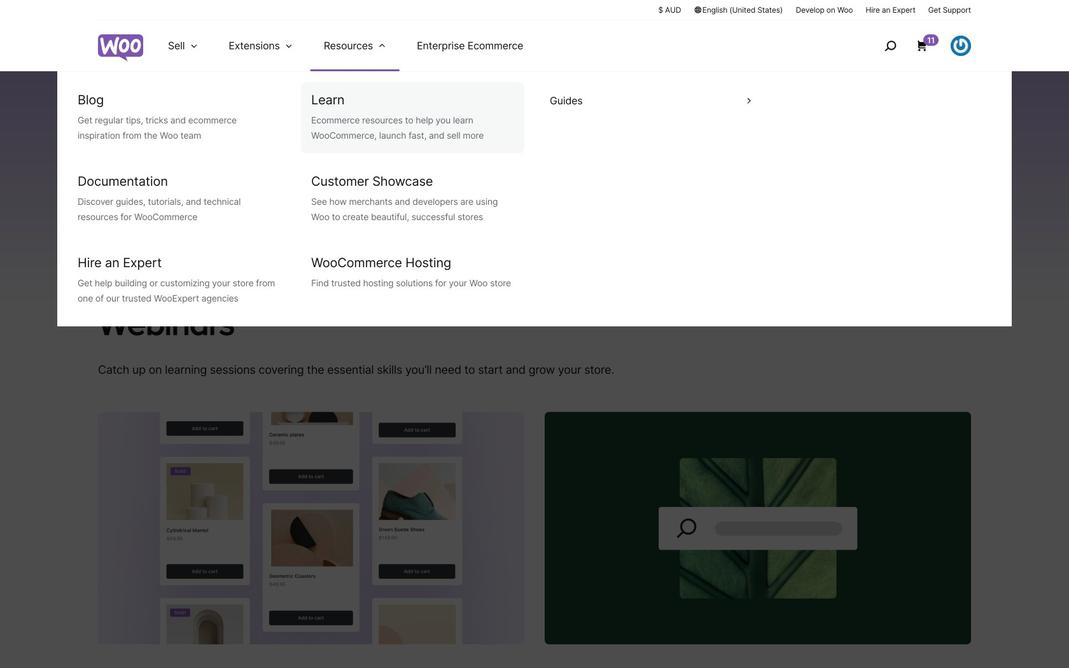 Task type: vqa. For each thing, say whether or not it's contained in the screenshot.
the Open account menu image at the right top of page
yes



Task type: describe. For each thing, give the bounding box(es) containing it.
service navigation menu element
[[857, 25, 971, 67]]



Task type: locate. For each thing, give the bounding box(es) containing it.
search image
[[880, 36, 900, 56]]

open account menu image
[[951, 36, 971, 56]]



